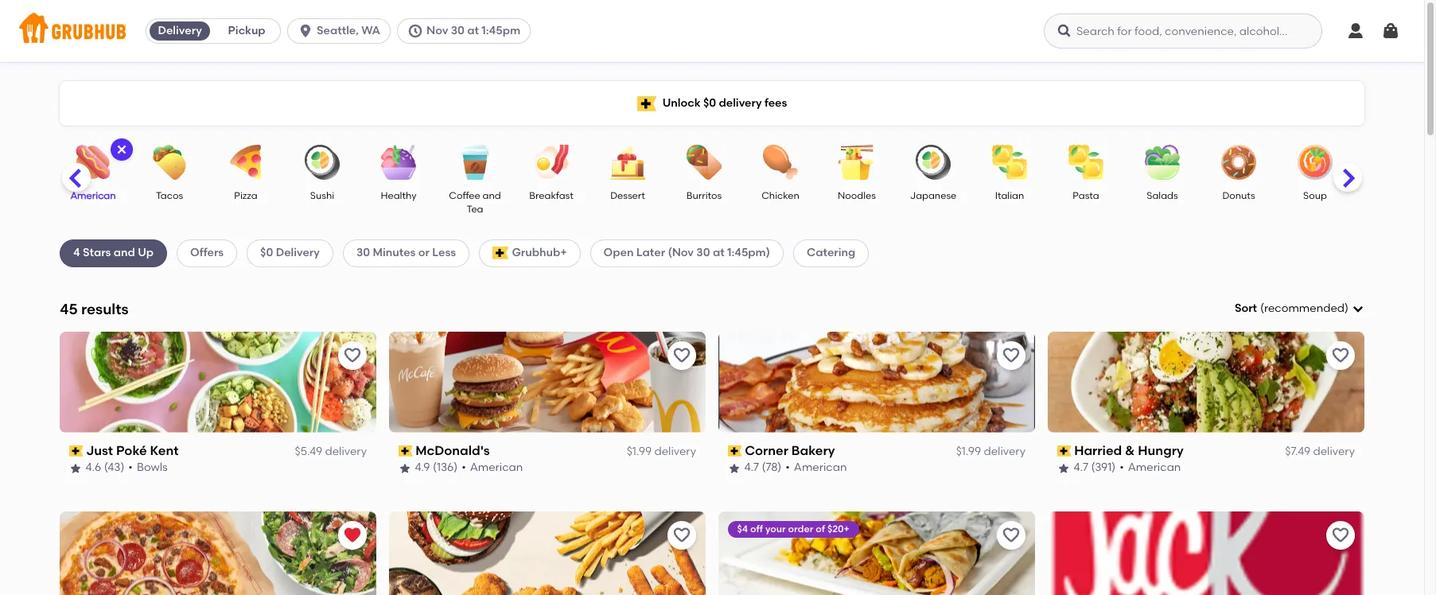 Task type: describe. For each thing, give the bounding box(es) containing it.
poké
[[116, 443, 147, 458]]

1 horizontal spatial at
[[713, 246, 725, 260]]

pickup button
[[213, 18, 280, 44]]

seattle, wa button
[[287, 18, 397, 44]]

unlock $0 delivery fees
[[662, 96, 787, 110]]

4.6 (43)
[[86, 461, 125, 474]]

italian image
[[982, 145, 1038, 180]]

1:45pm
[[482, 24, 520, 37]]

pickup
[[228, 24, 265, 37]]

save this restaurant button for jack in the box logo
[[1326, 521, 1355, 550]]

hungry
[[1138, 443, 1184, 458]]

sushi image
[[294, 145, 350, 180]]

japanese
[[910, 190, 957, 201]]

american image
[[65, 145, 121, 180]]

&
[[1125, 443, 1135, 458]]

sort
[[1235, 302, 1257, 315]]

chicken
[[762, 190, 799, 201]]

save this restaurant button for burger king logo
[[668, 521, 696, 550]]

breakfast
[[529, 190, 573, 201]]

just poké kent logo image
[[60, 332, 376, 433]]

1 horizontal spatial save this restaurant image
[[1002, 526, 1021, 545]]

• for harried & hungry
[[1120, 461, 1124, 474]]

donuts
[[1222, 190, 1255, 201]]

delivery for corner bakery
[[984, 445, 1026, 458]]

$4 off your order of $20+
[[738, 523, 850, 534]]

off
[[751, 523, 764, 534]]

delivery for harried & hungry
[[1313, 445, 1355, 458]]

healthy image
[[371, 145, 426, 180]]

recommended
[[1264, 302, 1345, 315]]

(nov
[[668, 246, 694, 260]]

harried & hungry
[[1075, 443, 1184, 458]]

save this restaurant image for harried & hungry
[[1331, 346, 1350, 365]]

45 results
[[60, 300, 128, 318]]

save this restaurant button for mcdonald's logo
[[668, 341, 696, 370]]

your
[[766, 523, 786, 534]]

(
[[1260, 302, 1264, 315]]

$4
[[738, 523, 748, 534]]

grubhub+
[[512, 246, 567, 260]]

4.9 (136)
[[415, 461, 458, 474]]

star icon image for just poké kent
[[69, 462, 82, 475]]

4.7 (391)
[[1074, 461, 1116, 474]]

kent
[[150, 443, 179, 458]]

mod pizza (westwood village) logo image
[[60, 511, 376, 595]]

subscription pass image for harried & hungry
[[1057, 446, 1071, 457]]

4.7 (78)
[[745, 461, 782, 474]]

tacos image
[[142, 145, 197, 180]]

later
[[636, 246, 665, 260]]

• bowls
[[129, 461, 168, 474]]

tacos
[[156, 190, 183, 201]]

• american for mcdonald's
[[462, 461, 523, 474]]

order
[[789, 523, 814, 534]]

4.7 for corner bakery
[[745, 461, 759, 474]]

stars
[[83, 246, 111, 260]]

1 horizontal spatial $0
[[703, 96, 716, 110]]

american for corner bakery
[[794, 461, 847, 474]]

• american for corner bakery
[[786, 461, 847, 474]]

• for mcdonald's
[[462, 461, 466, 474]]

subscription pass image for mcdonald's
[[399, 446, 413, 457]]

$1.99 for mcdonald's
[[627, 445, 652, 458]]

$5.49 delivery
[[295, 445, 367, 458]]

delivery inside button
[[158, 24, 202, 37]]

offers
[[190, 246, 224, 260]]

just
[[86, 443, 113, 458]]

svg image inside nov 30 at 1:45pm button
[[407, 23, 423, 39]]

american for mcdonald's
[[470, 461, 523, 474]]

1 vertical spatial $0
[[260, 246, 273, 260]]

dessert
[[610, 190, 645, 201]]

just poké kent
[[86, 443, 179, 458]]

mcdonald's
[[416, 443, 490, 458]]

wings image
[[1364, 145, 1419, 180]]

star icon image for harried & hungry
[[1057, 462, 1070, 475]]

soup
[[1303, 190, 1327, 201]]

bowls
[[137, 461, 168, 474]]

open
[[604, 246, 634, 260]]

(391)
[[1092, 461, 1116, 474]]

unlock
[[662, 96, 701, 110]]

45
[[60, 300, 78, 318]]

nov 30 at 1:45pm
[[426, 24, 520, 37]]

1 vertical spatial and
[[114, 246, 135, 260]]

american down american image
[[70, 190, 116, 201]]

harried
[[1075, 443, 1122, 458]]

delivery for just poké kent
[[325, 445, 367, 458]]

main navigation navigation
[[0, 0, 1424, 62]]

• american for harried & hungry
[[1120, 461, 1181, 474]]

star icon image for corner bakery
[[728, 462, 741, 475]]

sushi
[[310, 190, 334, 201]]

$5.49
[[295, 445, 322, 458]]

(43)
[[104, 461, 125, 474]]

chicken image
[[753, 145, 808, 180]]

$1.99 delivery for mcdonald's
[[627, 445, 696, 458]]

grubhub plus flag logo image for grubhub+
[[493, 247, 509, 260]]

harried & hungry logo image
[[1048, 332, 1365, 433]]

noodles image
[[829, 145, 885, 180]]



Task type: locate. For each thing, give the bounding box(es) containing it.
pasta
[[1073, 190, 1099, 201]]

0 horizontal spatial 30
[[356, 246, 370, 260]]

2 $1.99 delivery from the left
[[956, 445, 1026, 458]]

jack in the box logo image
[[1048, 511, 1365, 595]]

burritos
[[686, 190, 722, 201]]

4.9
[[415, 461, 430, 474]]

4
[[73, 246, 80, 260]]

corner
[[745, 443, 789, 458]]

2 • from the left
[[462, 461, 466, 474]]

save this restaurant image
[[343, 346, 362, 365], [1002, 526, 1021, 545], [1331, 526, 1350, 545]]

save this restaurant button for corner bakery logo
[[997, 341, 1026, 370]]

grubhub plus flag logo image left the grubhub+
[[493, 247, 509, 260]]

4.6
[[86, 461, 102, 474]]

2 horizontal spatial • american
[[1120, 461, 1181, 474]]

save this restaurant image for corner bakery
[[1002, 346, 1021, 365]]

$1.99 delivery for corner bakery
[[956, 445, 1026, 458]]

wa
[[361, 24, 380, 37]]

the roll pod logo image
[[718, 511, 1035, 595]]

star icon image
[[69, 462, 82, 475], [399, 462, 411, 475], [728, 462, 741, 475], [1057, 462, 1070, 475]]

1 4.7 from the left
[[745, 461, 759, 474]]

pasta image
[[1058, 145, 1114, 180]]

4.7 left '(391)'
[[1074, 461, 1089, 474]]

1 horizontal spatial $1.99 delivery
[[956, 445, 1026, 458]]

• american down bakery
[[786, 461, 847, 474]]

grubhub plus flag logo image for unlock $0 delivery fees
[[637, 96, 656, 111]]

4 stars and up
[[73, 246, 154, 260]]

save this restaurant image
[[672, 346, 691, 365], [1002, 346, 1021, 365], [1331, 346, 1350, 365], [672, 526, 691, 545]]

save this restaurant image for mcdonald's
[[672, 346, 691, 365]]

• for just poké kent
[[129, 461, 133, 474]]

star icon image left 4.7 (391)
[[1057, 462, 1070, 475]]

delivery button
[[146, 18, 213, 44]]

1 horizontal spatial and
[[483, 190, 501, 201]]

1 vertical spatial at
[[713, 246, 725, 260]]

italian
[[995, 190, 1024, 201]]

4.7
[[745, 461, 759, 474], [1074, 461, 1089, 474]]

• right '(391)'
[[1120, 461, 1124, 474]]

• american down hungry
[[1120, 461, 1181, 474]]

$0 delivery
[[260, 246, 320, 260]]

noodles
[[838, 190, 876, 201]]

subscription pass image left just
[[69, 446, 83, 457]]

subscription pass image left mcdonald's at the left bottom
[[399, 446, 413, 457]]

fees
[[765, 96, 787, 110]]

1 horizontal spatial $1.99
[[956, 445, 981, 458]]

pizza
[[234, 190, 257, 201]]

american down mcdonald's at the left bottom
[[470, 461, 523, 474]]

burger king logo image
[[389, 511, 706, 595]]

0 vertical spatial delivery
[[158, 24, 202, 37]]

1 vertical spatial grubhub plus flag logo image
[[493, 247, 509, 260]]

30 right (nov
[[696, 246, 710, 260]]

dessert image
[[600, 145, 656, 180]]

$7.49 delivery
[[1285, 445, 1355, 458]]

corner bakery logo image
[[718, 332, 1035, 433]]

star icon image left 4.7 (78)
[[728, 462, 741, 475]]

$1.99
[[627, 445, 652, 458], [956, 445, 981, 458]]

star icon image for mcdonald's
[[399, 462, 411, 475]]

0 horizontal spatial at
[[467, 24, 479, 37]]

american
[[70, 190, 116, 201], [470, 461, 523, 474], [794, 461, 847, 474], [1128, 461, 1181, 474]]

seattle, wa
[[317, 24, 380, 37]]

less
[[432, 246, 456, 260]]

pizza image
[[218, 145, 274, 180]]

save this restaurant image for just poké kent logo
[[343, 346, 362, 365]]

svg image inside seattle, wa button
[[298, 23, 314, 39]]

delivery left pickup
[[158, 24, 202, 37]]

minutes
[[373, 246, 416, 260]]

healthy
[[381, 190, 417, 201]]

•
[[129, 461, 133, 474], [462, 461, 466, 474], [786, 461, 790, 474], [1120, 461, 1124, 474]]

seattle,
[[317, 24, 359, 37]]

• right (136)
[[462, 461, 466, 474]]

saved restaurant image
[[343, 526, 362, 545]]

30
[[451, 24, 465, 37], [356, 246, 370, 260], [696, 246, 710, 260]]

subscription pass image left corner at the right
[[728, 446, 742, 457]]

$0
[[703, 96, 716, 110], [260, 246, 273, 260]]

None field
[[1235, 301, 1365, 317]]

(136)
[[433, 461, 458, 474]]

1 subscription pass image from the left
[[69, 446, 83, 457]]

1 horizontal spatial 30
[[451, 24, 465, 37]]

0 horizontal spatial $0
[[260, 246, 273, 260]]

grubhub plus flag logo image
[[637, 96, 656, 111], [493, 247, 509, 260]]

4 star icon image from the left
[[1057, 462, 1070, 475]]

delivery down sushi
[[276, 246, 320, 260]]

catering
[[807, 246, 855, 260]]

$1.99 delivery
[[627, 445, 696, 458], [956, 445, 1026, 458]]

bakery
[[792, 443, 835, 458]]

2 4.7 from the left
[[1074, 461, 1089, 474]]

salads image
[[1135, 145, 1190, 180]]

star icon image left 4.9
[[399, 462, 411, 475]]

0 horizontal spatial • american
[[462, 461, 523, 474]]

japanese image
[[905, 145, 961, 180]]

delivery
[[719, 96, 762, 110], [325, 445, 367, 458], [654, 445, 696, 458], [984, 445, 1026, 458], [1313, 445, 1355, 458]]

of
[[816, 523, 825, 534]]

save this restaurant button for just poké kent logo
[[338, 341, 367, 370]]

0 horizontal spatial and
[[114, 246, 135, 260]]

0 vertical spatial at
[[467, 24, 479, 37]]

2 $1.99 from the left
[[956, 445, 981, 458]]

american down bakery
[[794, 461, 847, 474]]

Search for food, convenience, alcohol... search field
[[1044, 14, 1322, 49]]

• for corner bakery
[[786, 461, 790, 474]]

up
[[138, 246, 154, 260]]

breakfast image
[[524, 145, 579, 180]]

1 vertical spatial delivery
[[276, 246, 320, 260]]

subscription pass image for corner bakery
[[728, 446, 742, 457]]

1 • from the left
[[129, 461, 133, 474]]

delivery
[[158, 24, 202, 37], [276, 246, 320, 260]]

at inside button
[[467, 24, 479, 37]]

30 left minutes
[[356, 246, 370, 260]]

and inside coffee and tea
[[483, 190, 501, 201]]

donuts image
[[1211, 145, 1267, 180]]

1 $1.99 delivery from the left
[[627, 445, 696, 458]]

corner bakery
[[745, 443, 835, 458]]

save this restaurant button for harried & hungry logo
[[1326, 341, 1355, 370]]

0 horizontal spatial $1.99
[[627, 445, 652, 458]]

coffee and tea image
[[447, 145, 503, 180]]

$0 right offers
[[260, 246, 273, 260]]

0 vertical spatial grubhub plus flag logo image
[[637, 96, 656, 111]]

nov 30 at 1:45pm button
[[397, 18, 537, 44]]

$0 right 'unlock' on the top left of the page
[[703, 96, 716, 110]]

0 horizontal spatial delivery
[[158, 24, 202, 37]]

3 • from the left
[[786, 461, 790, 474]]

0 horizontal spatial 4.7
[[745, 461, 759, 474]]

30 right the nov
[[451, 24, 465, 37]]

2 star icon image from the left
[[399, 462, 411, 475]]

3 star icon image from the left
[[728, 462, 741, 475]]

3 subscription pass image from the left
[[728, 446, 742, 457]]

1 $1.99 from the left
[[627, 445, 652, 458]]

30 minutes or less
[[356, 246, 456, 260]]

nov
[[426, 24, 448, 37]]

4.7 for harried & hungry
[[1074, 461, 1089, 474]]

4 • from the left
[[1120, 461, 1124, 474]]

burritos image
[[676, 145, 732, 180]]

1 horizontal spatial delivery
[[276, 246, 320, 260]]

4 subscription pass image from the left
[[1057, 446, 1071, 457]]

• american down mcdonald's at the left bottom
[[462, 461, 523, 474]]

subscription pass image for just poké kent
[[69, 446, 83, 457]]

mcdonald's logo image
[[389, 332, 706, 433]]

sort ( recommended )
[[1235, 302, 1349, 315]]

0 vertical spatial $0
[[703, 96, 716, 110]]

• american
[[462, 461, 523, 474], [786, 461, 847, 474], [1120, 461, 1181, 474]]

2 horizontal spatial save this restaurant image
[[1331, 526, 1350, 545]]

• right '(78)'
[[786, 461, 790, 474]]

and left up
[[114, 246, 135, 260]]

2 horizontal spatial 30
[[696, 246, 710, 260]]

0 horizontal spatial $1.99 delivery
[[627, 445, 696, 458]]

subscription pass image left harried
[[1057, 446, 1071, 457]]

at left 1:45pm
[[467, 24, 479, 37]]

and
[[483, 190, 501, 201], [114, 246, 135, 260]]

save this restaurant button
[[338, 341, 367, 370], [668, 341, 696, 370], [997, 341, 1026, 370], [1326, 341, 1355, 370], [668, 521, 696, 550], [997, 521, 1026, 550], [1326, 521, 1355, 550]]

results
[[81, 300, 128, 318]]

2 subscription pass image from the left
[[399, 446, 413, 457]]

2 • american from the left
[[786, 461, 847, 474]]

svg image
[[298, 23, 314, 39], [407, 23, 423, 39], [1057, 23, 1073, 39], [115, 143, 128, 156]]

at
[[467, 24, 479, 37], [713, 246, 725, 260]]

grubhub plus flag logo image left 'unlock' on the top left of the page
[[637, 96, 656, 111]]

$20+
[[828, 523, 850, 534]]

none field containing sort
[[1235, 301, 1365, 317]]

0 vertical spatial and
[[483, 190, 501, 201]]

)
[[1345, 302, 1349, 315]]

1 • american from the left
[[462, 461, 523, 474]]

3 • american from the left
[[1120, 461, 1181, 474]]

1 horizontal spatial 4.7
[[1074, 461, 1089, 474]]

1 horizontal spatial grubhub plus flag logo image
[[637, 96, 656, 111]]

(78)
[[762, 461, 782, 474]]

save this restaurant image for jack in the box logo
[[1331, 526, 1350, 545]]

0 horizontal spatial save this restaurant image
[[343, 346, 362, 365]]

and up tea
[[483, 190, 501, 201]]

4.7 left '(78)'
[[745, 461, 759, 474]]

subscription pass image
[[69, 446, 83, 457], [399, 446, 413, 457], [728, 446, 742, 457], [1057, 446, 1071, 457]]

30 inside button
[[451, 24, 465, 37]]

delivery for mcdonald's
[[654, 445, 696, 458]]

1 horizontal spatial • american
[[786, 461, 847, 474]]

coffee
[[449, 190, 480, 201]]

0 horizontal spatial grubhub plus flag logo image
[[493, 247, 509, 260]]

soup image
[[1287, 145, 1343, 180]]

1:45pm)
[[727, 246, 770, 260]]

coffee and tea
[[449, 190, 501, 215]]

or
[[418, 246, 430, 260]]

star icon image left 4.6
[[69, 462, 82, 475]]

american for harried & hungry
[[1128, 461, 1181, 474]]

at left '1:45pm)'
[[713, 246, 725, 260]]

svg image
[[1346, 21, 1365, 41], [1381, 21, 1400, 41], [1352, 302, 1365, 315]]

saved restaurant button
[[338, 521, 367, 550]]

$1.99 for corner bakery
[[956, 445, 981, 458]]

$7.49
[[1285, 445, 1310, 458]]

open later (nov 30 at 1:45pm)
[[604, 246, 770, 260]]

salads
[[1147, 190, 1178, 201]]

american down hungry
[[1128, 461, 1181, 474]]

tea
[[467, 204, 483, 215]]

• right (43)
[[129, 461, 133, 474]]

1 star icon image from the left
[[69, 462, 82, 475]]



Task type: vqa. For each thing, say whether or not it's contained in the screenshot.


